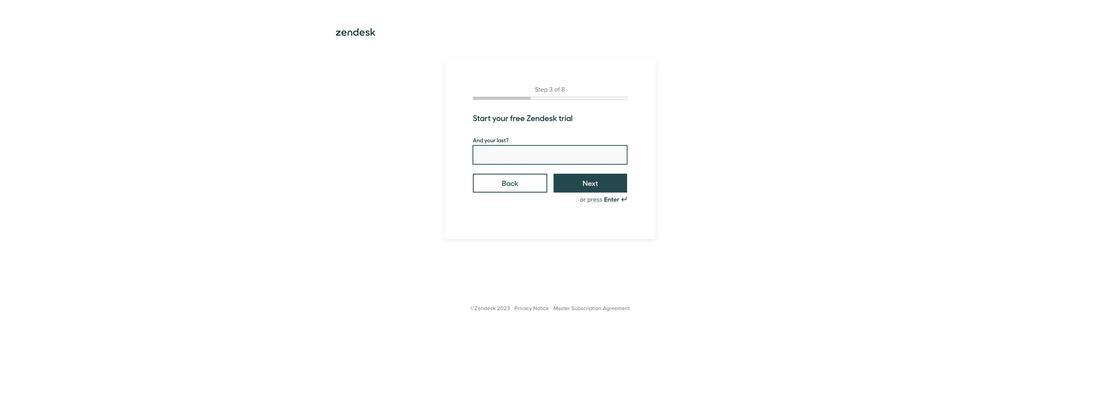 Task type: vqa. For each thing, say whether or not it's contained in the screenshot.
the Privacy
yes



Task type: describe. For each thing, give the bounding box(es) containing it.
2023
[[497, 306, 510, 312]]

enter image
[[621, 197, 628, 203]]

last?
[[497, 136, 509, 144]]

or
[[580, 196, 586, 204]]

trial
[[559, 112, 573, 124]]

press
[[588, 196, 603, 204]]

8
[[562, 86, 565, 94]]

of
[[555, 86, 560, 94]]

free
[[510, 112, 525, 124]]

privacy
[[515, 306, 532, 312]]

privacy notice
[[515, 306, 549, 312]]

privacy notice link
[[515, 306, 549, 312]]

your for and
[[485, 136, 496, 144]]

master
[[554, 306, 570, 312]]

or press enter
[[580, 196, 620, 204]]

next
[[583, 178, 598, 188]]

zendesk
[[527, 112, 557, 124]]

3
[[550, 86, 553, 94]]

agreement
[[603, 306, 630, 312]]

©zendesk 2023 link
[[471, 306, 510, 312]]

step
[[535, 86, 548, 94]]

©zendesk
[[471, 306, 496, 312]]

zendesk image
[[336, 28, 376, 36]]

master subscription agreement
[[554, 306, 630, 312]]



Task type: locate. For each thing, give the bounding box(es) containing it.
0 vertical spatial your
[[492, 112, 509, 124]]

your right and
[[485, 136, 496, 144]]

enter
[[604, 196, 620, 204]]

©zendesk 2023
[[471, 306, 510, 312]]

and your last?
[[473, 136, 509, 144]]

start your free zendesk trial
[[473, 112, 573, 124]]

back
[[502, 178, 519, 188]]

step 3 of 8
[[535, 86, 565, 94]]

your
[[492, 112, 509, 124], [485, 136, 496, 144]]

notice
[[534, 306, 549, 312]]

and
[[473, 136, 483, 144]]

your left free
[[492, 112, 509, 124]]

And your last? text field
[[473, 146, 628, 165]]

subscription
[[572, 306, 602, 312]]

next button
[[554, 174, 628, 193]]

start
[[473, 112, 491, 124]]

master subscription agreement link
[[554, 306, 630, 312]]

your for start
[[492, 112, 509, 124]]

1 vertical spatial your
[[485, 136, 496, 144]]

back button
[[473, 174, 548, 193]]



